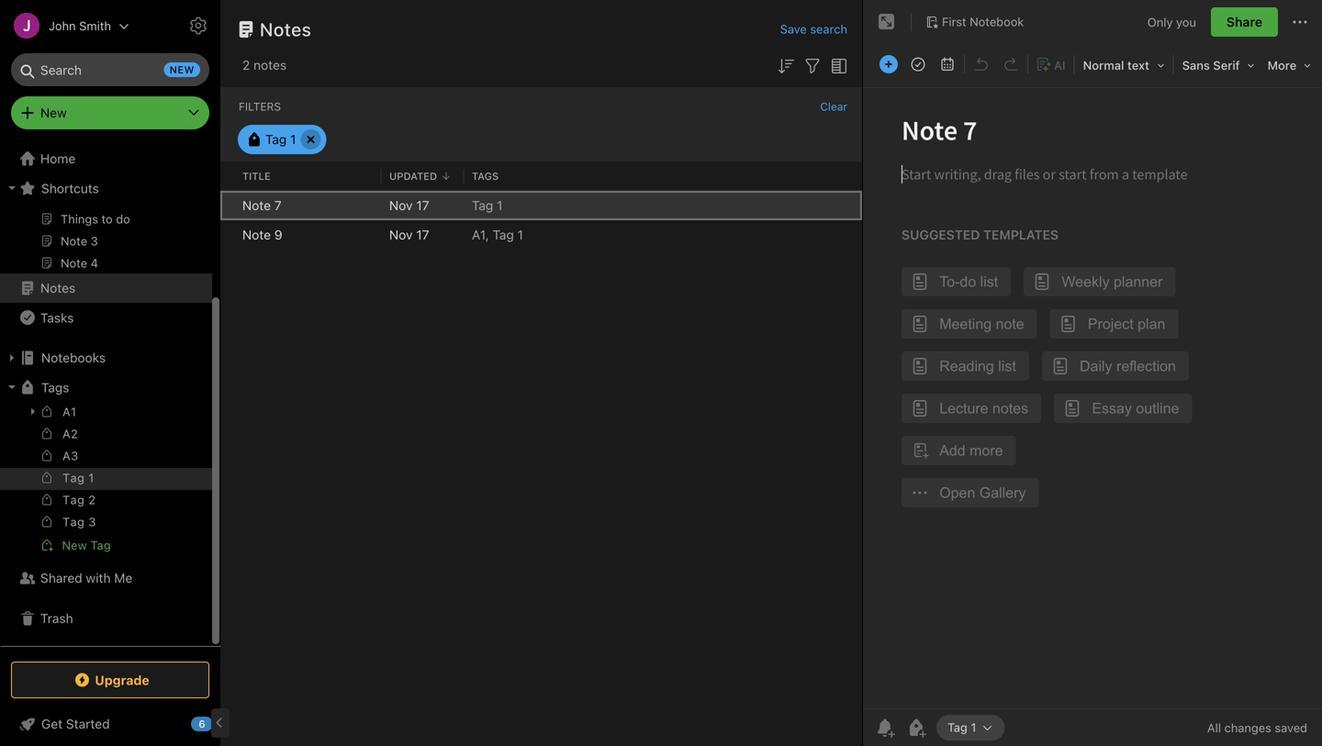 Task type: describe. For each thing, give the bounding box(es) containing it.
all
[[1208, 721, 1221, 735]]

0 horizontal spatial notes
[[40, 281, 76, 296]]

expand tags image
[[5, 380, 19, 395]]

click to collapse image
[[214, 713, 227, 735]]

tag right a1,
[[493, 227, 514, 242]]

you
[[1177, 15, 1197, 29]]

search
[[810, 22, 848, 36]]

title
[[242, 170, 271, 182]]

home
[[40, 151, 76, 166]]

clear
[[820, 100, 848, 113]]

tag 2 link
[[0, 490, 212, 512]]

a1
[[62, 405, 77, 419]]

group for tags
[[0, 401, 212, 564]]

0 vertical spatial tag 1 button
[[238, 125, 326, 154]]

17 for a1,
[[416, 227, 429, 242]]

first notebook
[[942, 15, 1024, 29]]

tag inside button
[[91, 539, 111, 552]]

a1,
[[472, 227, 489, 242]]

notebooks
[[41, 350, 106, 366]]

started
[[66, 717, 110, 732]]

only you
[[1148, 15, 1197, 29]]

tag inside note window element
[[948, 721, 968, 735]]

0 vertical spatial tags
[[472, 170, 499, 182]]

new tag button
[[0, 535, 212, 557]]

tag left 3
[[62, 515, 85, 529]]

tags inside button
[[41, 380, 69, 395]]

add filters image
[[802, 55, 824, 77]]

nov for tag
[[389, 198, 413, 213]]

notebooks link
[[0, 343, 212, 373]]

note 9
[[242, 227, 282, 242]]

share
[[1227, 14, 1263, 29]]

tag 1 down filters
[[265, 132, 296, 147]]

tag down filters
[[265, 132, 287, 147]]

get
[[41, 717, 63, 732]]

new button
[[11, 96, 209, 129]]

task image
[[906, 51, 931, 77]]

nov for a1,
[[389, 227, 413, 242]]

more
[[1268, 58, 1297, 72]]

settings image
[[187, 15, 209, 37]]

new tag
[[62, 539, 111, 552]]

Font family field
[[1176, 51, 1262, 78]]

upgrade button
[[11, 662, 209, 699]]

with
[[86, 571, 111, 586]]

tree containing home
[[0, 6, 220, 646]]

note window element
[[863, 0, 1323, 747]]

get started
[[41, 717, 110, 732]]

Account field
[[0, 7, 129, 44]]

More field
[[1262, 51, 1318, 78]]

notebook
[[970, 15, 1024, 29]]

new search field
[[24, 53, 200, 86]]

Insert field
[[875, 51, 903, 77]]

tag 1 inside note window element
[[948, 721, 977, 735]]

changes
[[1225, 721, 1272, 735]]

nov 17 for tag 1
[[389, 198, 429, 213]]

shared
[[40, 571, 82, 586]]

nov 17 for a1, tag 1
[[389, 227, 429, 242]]

Add filters field
[[802, 53, 824, 77]]

john
[[49, 19, 76, 33]]

new
[[170, 64, 195, 76]]

a1, tag 1
[[472, 227, 523, 242]]

tag 3 link
[[0, 512, 212, 535]]

group for shortcuts
[[0, 35, 212, 281]]

1 inside note window element
[[971, 721, 977, 735]]

tasks button
[[0, 303, 212, 332]]

row group containing note 7
[[220, 191, 862, 250]]

john smith
[[49, 19, 111, 33]]

shared with me link
[[0, 564, 212, 593]]

add a reminder image
[[874, 717, 896, 739]]

tag 1 up a1,
[[472, 198, 503, 213]]

calendar event image
[[935, 51, 961, 77]]

upgrade
[[95, 673, 149, 688]]



Task type: vqa. For each thing, say whether or not it's contained in the screenshot.
Changes
yes



Task type: locate. For each thing, give the bounding box(es) containing it.
note 7
[[242, 198, 282, 213]]

1 vertical spatial nov 17
[[389, 227, 429, 242]]

tag up tag 3
[[62, 493, 85, 507]]

0 vertical spatial notes
[[260, 18, 312, 40]]

normal text
[[1083, 58, 1150, 72]]

tag down 'a3'
[[62, 471, 85, 485]]

7
[[274, 198, 282, 213]]

note left 9
[[242, 227, 271, 242]]

2 nov from the top
[[389, 227, 413, 242]]

trash
[[40, 611, 73, 626]]

tag inside 'link'
[[62, 493, 85, 507]]

a2 link
[[0, 424, 212, 446]]

1 horizontal spatial tag 1 button
[[937, 715, 1005, 741]]

notes up notes
[[260, 18, 312, 40]]

updated
[[389, 170, 437, 182]]

1 group from the top
[[0, 35, 212, 281]]

share button
[[1211, 7, 1278, 37]]

sans serif
[[1183, 58, 1240, 72]]

tag 1 up tag 2
[[62, 471, 94, 485]]

0 vertical spatial group
[[0, 35, 212, 281]]

tag 2
[[62, 493, 96, 507]]

1 vertical spatial new
[[62, 539, 87, 552]]

0 horizontal spatial 2
[[88, 493, 96, 507]]

1 vertical spatial note
[[242, 227, 271, 242]]

tree
[[0, 6, 220, 646]]

17 down 'updated'
[[416, 198, 429, 213]]

0 vertical spatial note
[[242, 198, 271, 213]]

2 left notes
[[242, 57, 250, 73]]

shortcuts button
[[0, 174, 212, 203]]

tag 1 button
[[238, 125, 326, 154], [937, 715, 1005, 741]]

2
[[242, 57, 250, 73], [88, 493, 96, 507]]

0 horizontal spatial tags
[[41, 380, 69, 395]]

2 note from the top
[[242, 227, 271, 242]]

tags up a1
[[41, 380, 69, 395]]

2 group from the top
[[0, 401, 212, 564]]

1 note from the top
[[242, 198, 271, 213]]

note
[[242, 198, 271, 213], [242, 227, 271, 242]]

smith
[[79, 19, 111, 33]]

first notebook button
[[919, 9, 1031, 35]]

me
[[114, 571, 132, 586]]

tag 1 link
[[0, 468, 212, 490]]

nov 17
[[389, 198, 429, 213], [389, 227, 429, 242]]

notes up tasks
[[40, 281, 76, 296]]

9
[[274, 227, 282, 242]]

save
[[780, 22, 807, 36]]

1 cell from the top
[[220, 191, 235, 220]]

tag 1
[[265, 132, 296, 147], [472, 198, 503, 213], [62, 471, 94, 485], [948, 721, 977, 735]]

tag down tag 3 link
[[91, 539, 111, 552]]

6
[[199, 719, 205, 731]]

1 vertical spatial group
[[0, 401, 212, 564]]

1 nov from the top
[[389, 198, 413, 213]]

1 17 from the top
[[416, 198, 429, 213]]

1 horizontal spatial notes
[[260, 18, 312, 40]]

cell for note 9
[[220, 220, 235, 250]]

new inside button
[[62, 539, 87, 552]]

new down tag 3
[[62, 539, 87, 552]]

tags button
[[0, 373, 212, 402]]

cell
[[220, 191, 235, 220], [220, 220, 235, 250]]

save search button
[[780, 20, 848, 38]]

2 nov 17 from the top
[[389, 227, 429, 242]]

1 vertical spatial nov
[[389, 227, 413, 242]]

notes link
[[0, 274, 212, 303]]

new inside popup button
[[40, 105, 67, 120]]

a3 link
[[0, 446, 212, 468]]

add tag image
[[906, 717, 928, 739]]

home link
[[0, 144, 220, 174]]

normal
[[1083, 58, 1125, 72]]

saved
[[1275, 721, 1308, 735]]

nov
[[389, 198, 413, 213], [389, 227, 413, 242]]

tag left tag 1 tag actions field
[[948, 721, 968, 735]]

note for note 7
[[242, 198, 271, 213]]

tag up a1,
[[472, 198, 493, 213]]

save search
[[780, 22, 848, 36]]

Sort options field
[[775, 53, 797, 77]]

1 vertical spatial notes
[[40, 281, 76, 296]]

notes
[[254, 57, 287, 73]]

0 vertical spatial 17
[[416, 198, 429, 213]]

tag
[[265, 132, 287, 147], [472, 198, 493, 213], [493, 227, 514, 242], [62, 471, 85, 485], [62, 493, 85, 507], [62, 515, 85, 529], [91, 539, 111, 552], [948, 721, 968, 735]]

new for new tag
[[62, 539, 87, 552]]

Heading level field
[[1077, 51, 1172, 78]]

1 horizontal spatial tags
[[472, 170, 499, 182]]

tag 1 button right add tag image
[[937, 715, 1005, 741]]

2 inside tag 2 'link'
[[88, 493, 96, 507]]

only
[[1148, 15, 1173, 29]]

clear button
[[820, 100, 848, 113]]

note left 7
[[242, 198, 271, 213]]

Tag 1 Tag actions field
[[977, 722, 994, 735]]

1
[[290, 132, 296, 147], [497, 198, 503, 213], [518, 227, 523, 242], [88, 471, 94, 485], [971, 721, 977, 735]]

tags up a1,
[[472, 170, 499, 182]]

group
[[0, 35, 212, 281], [0, 401, 212, 564]]

group containing a1
[[0, 401, 212, 564]]

17 for tag
[[416, 198, 429, 213]]

a2
[[62, 427, 78, 441]]

shared with me
[[40, 571, 132, 586]]

trash link
[[0, 604, 212, 634]]

cell left note 7
[[220, 191, 235, 220]]

first
[[942, 15, 967, 29]]

0 horizontal spatial tag 1 button
[[238, 125, 326, 154]]

17
[[416, 198, 429, 213], [416, 227, 429, 242]]

View options field
[[824, 53, 850, 77]]

sans
[[1183, 58, 1210, 72]]

tag 1 button down filters
[[238, 125, 326, 154]]

a1 link
[[0, 401, 212, 424]]

note for note 9
[[242, 227, 271, 242]]

row group
[[220, 191, 862, 250]]

0 vertical spatial new
[[40, 105, 67, 120]]

cell left note 9
[[220, 220, 235, 250]]

a3
[[62, 449, 79, 463]]

expand notebooks image
[[5, 351, 19, 366]]

expand note image
[[876, 11, 898, 33]]

1 vertical spatial tag 1 button
[[937, 715, 1005, 741]]

Help and Learning task checklist field
[[0, 710, 220, 739]]

1 vertical spatial 17
[[416, 227, 429, 242]]

tasks
[[40, 310, 74, 325]]

2 up 3
[[88, 493, 96, 507]]

shortcuts
[[41, 181, 99, 196]]

serif
[[1214, 58, 1240, 72]]

Note Editor text field
[[863, 88, 1323, 709]]

0 vertical spatial 2
[[242, 57, 250, 73]]

all changes saved
[[1208, 721, 1308, 735]]

2 cell from the top
[[220, 220, 235, 250]]

tags
[[472, 170, 499, 182], [41, 380, 69, 395]]

notes
[[260, 18, 312, 40], [40, 281, 76, 296]]

Search text field
[[24, 53, 197, 86]]

tag 1 right add tag image
[[948, 721, 977, 735]]

3
[[88, 515, 96, 529]]

1 vertical spatial tags
[[41, 380, 69, 395]]

1 vertical spatial 2
[[88, 493, 96, 507]]

More actions field
[[1289, 7, 1311, 37]]

more actions image
[[1289, 11, 1311, 33]]

new
[[40, 105, 67, 120], [62, 539, 87, 552]]

1 horizontal spatial 2
[[242, 57, 250, 73]]

0 vertical spatial nov 17
[[389, 198, 429, 213]]

2 notes
[[242, 57, 287, 73]]

tag 3
[[62, 515, 96, 529]]

cell for note 7
[[220, 191, 235, 220]]

0 vertical spatial nov
[[389, 198, 413, 213]]

1 nov 17 from the top
[[389, 198, 429, 213]]

17 left a1,
[[416, 227, 429, 242]]

2 17 from the top
[[416, 227, 429, 242]]

text
[[1128, 58, 1150, 72]]

new up home
[[40, 105, 67, 120]]

new for new
[[40, 105, 67, 120]]

filters
[[239, 100, 281, 113]]



